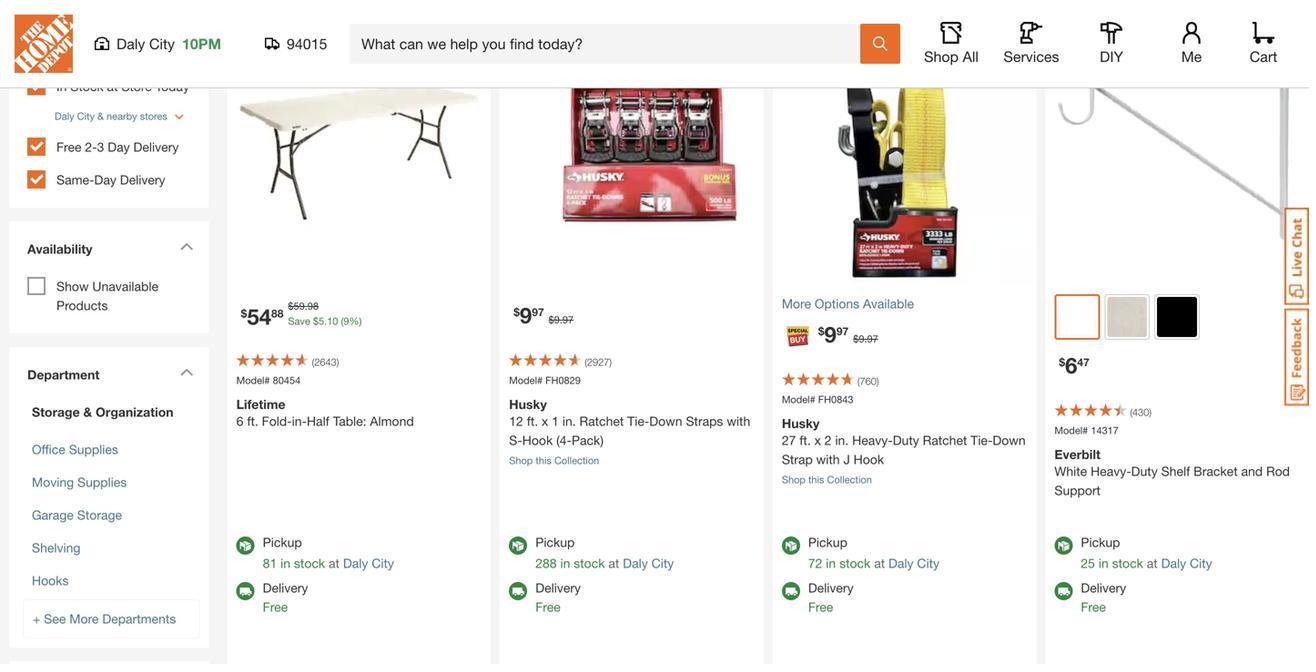 Task type: describe. For each thing, give the bounding box(es) containing it.
free left 2-
[[56, 139, 82, 154]]

delivery free for 288
[[536, 580, 581, 614]]

model# fh0829
[[509, 374, 581, 386]]

1
[[552, 413, 559, 428]]

office supplies
[[32, 442, 118, 457]]

j
[[844, 452, 850, 467]]

husky for 12
[[509, 397, 547, 412]]

department link
[[18, 356, 200, 393]]

in
[[56, 79, 67, 94]]

storage & organization
[[32, 404, 174, 419]]

at for pickup 288 in stock at daly city
[[609, 555, 620, 570]]

model# 80454
[[237, 374, 301, 386]]

What can we help you find today? search field
[[362, 25, 860, 63]]

shelving link
[[32, 540, 81, 555]]

( for ( 430 )
[[1131, 406, 1133, 418]]

72
[[809, 555, 823, 570]]

this for with
[[809, 474, 825, 485]]

daly city 10pm
[[117, 35, 221, 52]]

lifetime 6 ft. fold-in-half table: almond
[[237, 397, 414, 428]]

3 best from the left
[[1055, 27, 1083, 42]]

pack)
[[572, 433, 604, 448]]

show
[[56, 279, 89, 294]]

seller for 54
[[268, 27, 302, 42]]

%)
[[349, 315, 362, 327]]

tie- inside husky 27 ft. x 2 in. heavy-duty ratchet tie-down strap with j hook shop this collection
[[971, 433, 993, 448]]

delivery down stores
[[133, 139, 179, 154]]

pickup for 72
[[809, 534, 848, 550]]

+ see more departments
[[33, 611, 176, 626]]

$ 9 97 $ 9 . 97
[[514, 302, 574, 328]]

heavy- inside husky 27 ft. x 2 in. heavy-duty ratchet tie-down strap with j hook shop this collection
[[853, 433, 893, 448]]

nearby
[[107, 110, 137, 122]]

12
[[509, 413, 524, 428]]

best seller for 54
[[237, 27, 302, 42]]

shop all
[[925, 48, 979, 65]]

daly up the store
[[117, 35, 145, 52]]

$ 9 97
[[819, 321, 849, 347]]

in for 288
[[561, 555, 571, 570]]

1 vertical spatial day
[[94, 172, 116, 187]]

$ 9 . 97
[[854, 333, 879, 345]]

pickup for 288
[[536, 534, 575, 550]]

. right save
[[324, 315, 327, 327]]

fast
[[64, 41, 90, 56]]

show unavailable products link
[[56, 279, 158, 313]]

1 vertical spatial more
[[69, 611, 99, 626]]

9 for $ 9 97
[[825, 321, 837, 347]]

+
[[33, 611, 40, 626]]

white image
[[1059, 298, 1097, 336]]

80454
[[273, 374, 301, 386]]

straps
[[686, 413, 724, 428]]

delivery free for 25
[[1082, 580, 1127, 614]]

delivery free for 72
[[809, 580, 854, 614]]

54
[[247, 303, 271, 329]]

2-
[[85, 139, 97, 154]]

all
[[963, 48, 979, 65]]

. up save
[[305, 300, 308, 312]]

same-
[[56, 172, 94, 187]]

pickup for 25
[[1082, 534, 1121, 550]]

caret icon image for department
[[180, 368, 194, 376]]

81
[[263, 555, 277, 570]]

pickup 25 in stock at daly city
[[1082, 534, 1213, 570]]

available for pickup image
[[782, 536, 800, 555]]

pickup 81 in stock at daly city
[[263, 534, 394, 570]]

supplies for moving supplies
[[77, 474, 127, 489]]

same-day delivery link
[[56, 172, 165, 187]]

husky for 27
[[782, 416, 820, 431]]

12 ft. x 1 in. ratchet tie-down straps with s-hook (4-pack) image
[[500, 21, 764, 285]]

garage
[[32, 507, 74, 522]]

97 down available at the top of page
[[868, 333, 879, 345]]

cart link
[[1244, 22, 1284, 66]]

in-
[[292, 413, 307, 428]]

fold-
[[262, 413, 292, 428]]

delivery for pickup 288 in stock at daly city
[[536, 580, 581, 595]]

strap
[[782, 452, 813, 467]]

94015 button
[[265, 35, 328, 53]]

tie- inside husky 12 ft. x 1 in. ratchet tie-down straps with s-hook (4-pack) shop this collection
[[628, 413, 650, 428]]

services
[[1004, 48, 1060, 65]]

cart
[[1250, 48, 1278, 65]]

( for ( 2643 )
[[312, 356, 315, 368]]

show unavailable products
[[56, 279, 158, 313]]

me button
[[1163, 22, 1221, 66]]

everbilt
[[1055, 447, 1101, 462]]

fh0829
[[546, 374, 581, 386]]

daly city link for pickup 72 in stock at daly city
[[889, 555, 940, 570]]

best for 9
[[509, 27, 537, 42]]

in for 81
[[281, 555, 291, 570]]

with inside husky 27 ft. x 2 in. heavy-duty ratchet tie-down strap with j hook shop this collection
[[817, 452, 840, 467]]

daly down the in on the top of the page
[[55, 110, 74, 122]]

model# fh0843
[[782, 393, 854, 405]]

garage storage
[[32, 507, 122, 522]]

daly for pickup 25 in stock at daly city
[[1162, 555, 1187, 570]]

shelving
[[32, 540, 81, 555]]

pickup 288 in stock at daly city
[[536, 534, 674, 570]]

2927
[[587, 356, 610, 368]]

city for pickup 72 in stock at daly city
[[918, 555, 940, 570]]

88
[[271, 307, 284, 320]]

( 430 )
[[1131, 406, 1152, 418]]

delivery down free 2-3 day delivery
[[120, 172, 165, 187]]

daly city link for pickup 288 in stock at daly city
[[623, 555, 674, 570]]

more options available link
[[782, 294, 1028, 313]]

( for ( 2927 )
[[585, 356, 587, 368]]

shop for 12 ft. x 1 in. ratchet tie-down straps with s-hook (4-pack)
[[509, 454, 533, 466]]

14317
[[1091, 424, 1119, 436]]

0 vertical spatial &
[[98, 110, 104, 122]]

x for 2
[[815, 433, 821, 448]]

delivery for pickup 25 in stock at daly city
[[1082, 580, 1127, 595]]

model# for model# fh0829
[[509, 374, 543, 386]]

today
[[155, 79, 189, 94]]

stock for 72 in stock
[[840, 555, 871, 570]]

. inside $ 9 97 $ 9 . 97
[[560, 314, 563, 326]]

services button
[[1003, 22, 1061, 66]]

city for pickup 25 in stock at daly city
[[1190, 555, 1213, 570]]

model# for model# 14317
[[1055, 424, 1089, 436]]

hooks link
[[32, 573, 69, 588]]

$ 54 88 $ 59 . 98 save $ 5 . 10 ( 9 %)
[[241, 300, 362, 329]]

10
[[327, 315, 338, 327]]

25
[[1082, 555, 1096, 570]]

daly city link for pickup 25 in stock at daly city
[[1162, 555, 1213, 570]]

free for pickup 25 in stock at daly city
[[1082, 599, 1107, 614]]

delivery for pickup 72 in stock at daly city
[[809, 580, 854, 595]]

diy
[[1100, 48, 1124, 65]]

half
[[307, 413, 330, 428]]

city for pickup 288 in stock at daly city
[[652, 555, 674, 570]]

( 2643 )
[[312, 356, 339, 368]]

available shipping image for 9
[[509, 582, 528, 600]]

94015
[[287, 35, 327, 52]]

get it fast link
[[18, 30, 200, 72]]

free for pickup 81 in stock at daly city
[[263, 599, 288, 614]]

availability link
[[18, 230, 200, 272]]

delivery free for 81
[[263, 580, 308, 614]]

department
[[27, 367, 100, 382]]

1 vertical spatial storage
[[77, 507, 122, 522]]

ft. for 27
[[800, 433, 811, 448]]

ratchet inside husky 12 ft. x 1 in. ratchet tie-down straps with s-hook (4-pack) shop this collection
[[580, 413, 624, 428]]

see
[[44, 611, 66, 626]]

seller for 9
[[541, 27, 575, 42]]

98
[[308, 300, 319, 312]]

stores
[[140, 110, 167, 122]]

white
[[1055, 463, 1088, 478]]

available
[[864, 296, 915, 311]]

with inside husky 12 ft. x 1 in. ratchet tie-down straps with s-hook (4-pack) shop this collection
[[727, 413, 751, 428]]

shop for 27 ft. x 2 in. heavy-duty ratchet tie-down strap with j hook
[[782, 474, 806, 485]]

down inside husky 12 ft. x 1 in. ratchet tie-down straps with s-hook (4-pack) shop this collection
[[650, 413, 683, 428]]



Task type: locate. For each thing, give the bounding box(es) containing it.
2 seller from the left
[[541, 27, 575, 42]]

moving supplies
[[32, 474, 127, 489]]

6 for lifetime 6 ft. fold-in-half table: almond
[[237, 413, 244, 428]]

97 left "$ 9 . 97"
[[837, 325, 849, 337]]

2 best from the left
[[509, 27, 537, 42]]

9 down options
[[825, 321, 837, 347]]

1 stock from the left
[[294, 555, 325, 570]]

availability
[[27, 241, 92, 256]]

1 vertical spatial shop
[[509, 454, 533, 466]]

husky
[[509, 397, 547, 412], [782, 416, 820, 431]]

in. inside husky 12 ft. x 1 in. ratchet tie-down straps with s-hook (4-pack) shop this collection
[[563, 413, 576, 428]]

4 in from the left
[[1099, 555, 1109, 570]]

live chat image
[[1285, 208, 1310, 305]]

supplies up moving supplies
[[69, 442, 118, 457]]

9 for $ 9 97 $ 9 . 97
[[520, 302, 532, 328]]

0 horizontal spatial duty
[[893, 433, 920, 448]]

in for 72
[[826, 555, 836, 570]]

s-
[[509, 433, 523, 448]]

pickup up 288
[[536, 534, 575, 550]]

city for pickup 81 in stock at daly city
[[372, 555, 394, 570]]

support
[[1055, 483, 1101, 498]]

delivery for pickup 81 in stock at daly city
[[263, 580, 308, 595]]

at inside 'pickup 25 in stock at daly city'
[[1147, 555, 1158, 570]]

shop this collection link for with
[[782, 474, 872, 485]]

2 horizontal spatial best seller
[[1055, 27, 1121, 42]]

free down 288
[[536, 599, 561, 614]]

seller
[[268, 27, 302, 42], [541, 27, 575, 42], [1086, 27, 1121, 42]]

0 vertical spatial day
[[108, 139, 130, 154]]

supplies for office supplies
[[69, 442, 118, 457]]

1 horizontal spatial available shipping image
[[1055, 582, 1073, 600]]

( 760 )
[[858, 375, 879, 387]]

pickup up 72
[[809, 534, 848, 550]]

duty
[[893, 433, 920, 448], [1132, 463, 1158, 478]]

1 horizontal spatial ft.
[[527, 413, 538, 428]]

available for pickup image down support
[[1055, 536, 1073, 555]]

0 vertical spatial husky
[[509, 397, 547, 412]]

pickup
[[263, 534, 302, 550], [536, 534, 575, 550], [809, 534, 848, 550], [1082, 534, 1121, 550]]

shop this collection link
[[509, 454, 600, 466], [782, 474, 872, 485]]

stock right 288
[[574, 555, 605, 570]]

1 best seller from the left
[[237, 27, 302, 42]]

daly for pickup 288 in stock at daly city
[[623, 555, 648, 570]]

0 vertical spatial duty
[[893, 433, 920, 448]]

daly city & nearby stores
[[55, 110, 167, 122]]

in. right 1
[[563, 413, 576, 428]]

760
[[860, 375, 877, 387]]

day down 3
[[94, 172, 116, 187]]

0 vertical spatial ratchet
[[580, 413, 624, 428]]

garage storage link
[[32, 507, 122, 522]]

in inside pickup 288 in stock at daly city
[[561, 555, 571, 570]]

0 horizontal spatial with
[[727, 413, 751, 428]]

at for pickup 72 in stock at daly city
[[875, 555, 885, 570]]

0 horizontal spatial available shipping image
[[782, 582, 800, 600]]

0 horizontal spatial best
[[237, 27, 264, 42]]

0 horizontal spatial down
[[650, 413, 683, 428]]

(
[[341, 315, 344, 327], [312, 356, 315, 368], [585, 356, 587, 368], [858, 375, 860, 387], [1131, 406, 1133, 418]]

delivery free down 81
[[263, 580, 308, 614]]

0 horizontal spatial more
[[69, 611, 99, 626]]

0 vertical spatial in.
[[563, 413, 576, 428]]

27 ft. x 2 in. heavy-duty ratchet tie-down strap with j hook image
[[773, 21, 1037, 285]]

ft. for 12
[[527, 413, 538, 428]]

stock for 25 in stock
[[1113, 555, 1144, 570]]

1 horizontal spatial shop
[[782, 474, 806, 485]]

97 up the model# fh0829
[[532, 305, 544, 318]]

best seller for 9
[[509, 27, 575, 42]]

with left j
[[817, 452, 840, 467]]

almond
[[370, 413, 414, 428]]

delivery down 288
[[536, 580, 581, 595]]

6 inside lifetime 6 ft. fold-in-half table: almond
[[237, 413, 244, 428]]

table:
[[333, 413, 367, 428]]

daly city link for pickup 81 in stock at daly city
[[343, 555, 394, 570]]

available for pickup image for 9
[[509, 536, 528, 555]]

more left options
[[782, 296, 812, 311]]

moving supplies link
[[32, 474, 127, 489]]

4 pickup from the left
[[1082, 534, 1121, 550]]

collection down pack)
[[555, 454, 600, 466]]

daly inside pickup 288 in stock at daly city
[[623, 555, 648, 570]]

stock for 81 in stock
[[294, 555, 325, 570]]

0 vertical spatial shop
[[925, 48, 959, 65]]

pickup for 81
[[263, 534, 302, 550]]

3 best seller from the left
[[1055, 27, 1121, 42]]

0 horizontal spatial shop this collection link
[[509, 454, 600, 466]]

delivery free down 72
[[809, 580, 854, 614]]

2 daly city link from the left
[[623, 555, 674, 570]]

1 vertical spatial heavy-
[[1091, 463, 1132, 478]]

delivery free down 25 on the bottom right of page
[[1082, 580, 1127, 614]]

0 vertical spatial storage
[[32, 404, 80, 419]]

1 vertical spatial collection
[[828, 474, 872, 485]]

more options available
[[782, 296, 915, 311]]

3 stock from the left
[[840, 555, 871, 570]]

0 vertical spatial heavy-
[[853, 433, 893, 448]]

city inside pickup 288 in stock at daly city
[[652, 555, 674, 570]]

diy button
[[1083, 22, 1141, 66]]

heavy- down everbilt
[[1091, 463, 1132, 478]]

in right 288
[[561, 555, 571, 570]]

3 daly city link from the left
[[889, 555, 940, 570]]

this inside husky 12 ft. x 1 in. ratchet tie-down straps with s-hook (4-pack) shop this collection
[[536, 454, 552, 466]]

1 vertical spatial this
[[809, 474, 825, 485]]

white heavy-duty shelf bracket and rod support image
[[1046, 21, 1310, 285]]

0 horizontal spatial tie-
[[628, 413, 650, 428]]

1 horizontal spatial more
[[782, 296, 812, 311]]

down left straps
[[650, 413, 683, 428]]

at right 72
[[875, 555, 885, 570]]

5
[[319, 315, 324, 327]]

0 horizontal spatial ft.
[[247, 413, 258, 428]]

delivery down 72
[[809, 580, 854, 595]]

products
[[56, 298, 108, 313]]

model# left fh0843
[[782, 393, 816, 405]]

in. for (4-
[[563, 413, 576, 428]]

daly for pickup 72 in stock at daly city
[[889, 555, 914, 570]]

. up fh0829
[[560, 314, 563, 326]]

1 vertical spatial &
[[83, 404, 92, 419]]

47
[[1078, 355, 1090, 368]]

3 pickup from the left
[[809, 534, 848, 550]]

3 available for pickup image from the left
[[1055, 536, 1073, 555]]

9 up fh0829
[[554, 314, 560, 326]]

husky inside husky 27 ft. x 2 in. heavy-duty ratchet tie-down strap with j hook shop this collection
[[782, 416, 820, 431]]

day right 3
[[108, 139, 130, 154]]

) up husky 12 ft. x 1 in. ratchet tie-down straps with s-hook (4-pack) shop this collection
[[610, 356, 612, 368]]

feedback link image
[[1285, 308, 1310, 406]]

stock inside 'pickup 25 in stock at daly city'
[[1113, 555, 1144, 570]]

) for ( 760 )
[[877, 375, 879, 387]]

& up office supplies
[[83, 404, 92, 419]]

0 horizontal spatial seller
[[268, 27, 302, 42]]

x
[[542, 413, 549, 428], [815, 433, 821, 448]]

storage inside storage & organization link
[[32, 404, 80, 419]]

1 horizontal spatial ratchet
[[923, 433, 968, 448]]

caret icon image inside availability link
[[180, 242, 194, 250]]

stock right 72
[[840, 555, 871, 570]]

ft.
[[247, 413, 258, 428], [527, 413, 538, 428], [800, 433, 811, 448]]

1 available shipping image from the left
[[782, 582, 800, 600]]

2 horizontal spatial shop
[[925, 48, 959, 65]]

0 vertical spatial with
[[727, 413, 751, 428]]

pickup inside 'pickup 25 in stock at daly city'
[[1082, 534, 1121, 550]]

1 horizontal spatial &
[[98, 110, 104, 122]]

with right straps
[[727, 413, 751, 428]]

1 vertical spatial x
[[815, 433, 821, 448]]

collection for j
[[828, 474, 872, 485]]

4 daly city link from the left
[[1162, 555, 1213, 570]]

satin nickel finish image
[[1108, 297, 1148, 337]]

shop
[[925, 48, 959, 65], [509, 454, 533, 466], [782, 474, 806, 485]]

hook down 1
[[523, 433, 553, 448]]

free for pickup 288 in stock at daly city
[[536, 599, 561, 614]]

available for pickup image for 54
[[237, 536, 255, 555]]

in inside pickup 72 in stock at daly city
[[826, 555, 836, 570]]

1 horizontal spatial duty
[[1132, 463, 1158, 478]]

pickup up 25 on the bottom right of page
[[1082, 534, 1121, 550]]

daly inside pickup 72 in stock at daly city
[[889, 555, 914, 570]]

6 down white 'icon' at the right of page
[[1066, 352, 1078, 378]]

0 vertical spatial down
[[650, 413, 683, 428]]

free down 72
[[809, 599, 834, 614]]

ft. inside husky 12 ft. x 1 in. ratchet tie-down straps with s-hook (4-pack) shop this collection
[[527, 413, 538, 428]]

0 horizontal spatial ratchet
[[580, 413, 624, 428]]

1 vertical spatial supplies
[[77, 474, 127, 489]]

2 best seller from the left
[[509, 27, 575, 42]]

pickup 72 in stock at daly city
[[809, 534, 940, 570]]

6 down lifetime
[[237, 413, 244, 428]]

free down 81
[[263, 599, 288, 614]]

&
[[98, 110, 104, 122], [83, 404, 92, 419]]

1 horizontal spatial available shipping image
[[509, 582, 528, 600]]

1 horizontal spatial with
[[817, 452, 840, 467]]

1 horizontal spatial collection
[[828, 474, 872, 485]]

ft. for 6
[[247, 413, 258, 428]]

in right 81
[[281, 555, 291, 570]]

0 horizontal spatial in.
[[563, 413, 576, 428]]

in. for j
[[836, 433, 849, 448]]

bracket
[[1194, 463, 1238, 478]]

$ inside $ 9 97
[[819, 325, 825, 337]]

at for pickup 25 in stock at daly city
[[1147, 555, 1158, 570]]

9 right 10
[[344, 315, 349, 327]]

59
[[294, 300, 305, 312]]

shop inside husky 27 ft. x 2 in. heavy-duty ratchet tie-down strap with j hook shop this collection
[[782, 474, 806, 485]]

pickup inside pickup 288 in stock at daly city
[[536, 534, 575, 550]]

1 vertical spatial caret icon image
[[180, 368, 194, 376]]

black finish image
[[1158, 297, 1198, 337]]

1 horizontal spatial husky
[[782, 416, 820, 431]]

2 caret icon image from the top
[[180, 368, 194, 376]]

storage down moving supplies
[[77, 507, 122, 522]]

) for ( 2927 )
[[610, 356, 612, 368]]

( inside the $ 54 88 $ 59 . 98 save $ 5 . 10 ( 9 %)
[[341, 315, 344, 327]]

2 stock from the left
[[574, 555, 605, 570]]

1 horizontal spatial heavy-
[[1091, 463, 1132, 478]]

2 in from the left
[[561, 555, 571, 570]]

free
[[56, 139, 82, 154], [263, 599, 288, 614], [536, 599, 561, 614], [809, 599, 834, 614], [1082, 599, 1107, 614]]

model# 14317
[[1055, 424, 1119, 436]]

1 horizontal spatial shop this collection link
[[782, 474, 872, 485]]

1 vertical spatial tie-
[[971, 433, 993, 448]]

duty right 2
[[893, 433, 920, 448]]

2 available shipping image from the left
[[509, 582, 528, 600]]

duty inside husky 27 ft. x 2 in. heavy-duty ratchet tie-down strap with j hook shop this collection
[[893, 433, 920, 448]]

storage up office
[[32, 404, 80, 419]]

6 ft. fold-in-half table: almond image
[[227, 21, 491, 285]]

city inside pickup 72 in stock at daly city
[[918, 555, 940, 570]]

collection for (4-
[[555, 454, 600, 466]]

ratchet inside husky 27 ft. x 2 in. heavy-duty ratchet tie-down strap with j hook shop this collection
[[923, 433, 968, 448]]

9 inside the $ 54 88 $ 59 . 98 save $ 5 . 10 ( 9 %)
[[344, 315, 349, 327]]

ft. down lifetime
[[247, 413, 258, 428]]

9 inside $ 9 97 $ 9 . 97
[[554, 314, 560, 326]]

at left the store
[[107, 79, 118, 94]]

stock right 81
[[294, 555, 325, 570]]

caret icon image for availability
[[180, 242, 194, 250]]

1 vertical spatial husky
[[782, 416, 820, 431]]

97 inside $ 9 97
[[837, 325, 849, 337]]

1 horizontal spatial down
[[993, 433, 1026, 448]]

pickup inside pickup 81 in stock at daly city
[[263, 534, 302, 550]]

2 horizontal spatial available for pickup image
[[1055, 536, 1073, 555]]

1 best from the left
[[237, 27, 264, 42]]

husky up 12
[[509, 397, 547, 412]]

available for pickup image left pickup 81 in stock at daly city
[[237, 536, 255, 555]]

available for pickup image
[[237, 536, 255, 555], [509, 536, 528, 555], [1055, 536, 1073, 555]]

2 available shipping image from the left
[[1055, 582, 1073, 600]]

this for hook
[[536, 454, 552, 466]]

1 delivery free from the left
[[263, 580, 308, 614]]

97 up fh0829
[[563, 314, 574, 326]]

available shipping image
[[782, 582, 800, 600], [1055, 582, 1073, 600]]

caret icon image inside department link
[[180, 368, 194, 376]]

6 for $ 6 47
[[1066, 352, 1078, 378]]

stock inside pickup 72 in stock at daly city
[[840, 555, 871, 570]]

the home depot logo image
[[15, 15, 73, 73]]

1 available for pickup image from the left
[[237, 536, 255, 555]]

x inside husky 27 ft. x 2 in. heavy-duty ratchet tie-down strap with j hook shop this collection
[[815, 433, 821, 448]]

0 vertical spatial more
[[782, 296, 812, 311]]

husky up 27
[[782, 416, 820, 431]]

model# up lifetime
[[237, 374, 270, 386]]

0 horizontal spatial available shipping image
[[237, 582, 255, 600]]

shop all button
[[923, 22, 981, 66]]

duty inside everbilt white heavy-duty shelf bracket and rod support
[[1132, 463, 1158, 478]]

best
[[237, 27, 264, 42], [509, 27, 537, 42], [1055, 27, 1083, 42]]

free for pickup 72 in stock at daly city
[[809, 599, 834, 614]]

departments
[[102, 611, 176, 626]]

daly inside pickup 81 in stock at daly city
[[343, 555, 368, 570]]

9 for $ 9 . 97
[[859, 333, 865, 345]]

tie-
[[628, 413, 650, 428], [971, 433, 993, 448]]

2 pickup from the left
[[536, 534, 575, 550]]

0 vertical spatial shop this collection link
[[509, 454, 600, 466]]

2 available for pickup image from the left
[[509, 536, 528, 555]]

daly right 81
[[343, 555, 368, 570]]

and
[[1242, 463, 1263, 478]]

pickup up 81
[[263, 534, 302, 550]]

0 vertical spatial tie-
[[628, 413, 650, 428]]

1 horizontal spatial 6
[[1066, 352, 1078, 378]]

office
[[32, 442, 65, 457]]

shop inside button
[[925, 48, 959, 65]]

1 horizontal spatial hook
[[854, 452, 885, 467]]

0 horizontal spatial heavy-
[[853, 433, 893, 448]]

2
[[825, 433, 832, 448]]

at inside pickup 81 in stock at daly city
[[329, 555, 340, 570]]

2 horizontal spatial best
[[1055, 27, 1083, 42]]

0 horizontal spatial &
[[83, 404, 92, 419]]

ft. right 12
[[527, 413, 538, 428]]

2 horizontal spatial ft.
[[800, 433, 811, 448]]

daly right 288
[[623, 555, 648, 570]]

2 delivery free from the left
[[536, 580, 581, 614]]

) up everbilt white heavy-duty shelf bracket and rod support
[[1150, 406, 1152, 418]]

daly city link
[[343, 555, 394, 570], [623, 555, 674, 570], [889, 555, 940, 570], [1162, 555, 1213, 570]]

0 vertical spatial this
[[536, 454, 552, 466]]

1 vertical spatial ratchet
[[923, 433, 968, 448]]

available shipping image for 54
[[237, 582, 255, 600]]

duty left 'shelf'
[[1132, 463, 1158, 478]]

1 vertical spatial 6
[[237, 413, 244, 428]]

down left everbilt
[[993, 433, 1026, 448]]

4 stock from the left
[[1113, 555, 1144, 570]]

1 horizontal spatial x
[[815, 433, 821, 448]]

caret icon image
[[180, 242, 194, 250], [180, 368, 194, 376]]

1 horizontal spatial seller
[[541, 27, 575, 42]]

0 horizontal spatial 6
[[237, 413, 244, 428]]

shop down s-
[[509, 454, 533, 466]]

1 horizontal spatial available for pickup image
[[509, 536, 528, 555]]

available for pickup image left pickup 288 in stock at daly city
[[509, 536, 528, 555]]

( 2927 )
[[585, 356, 612, 368]]

daly right 72
[[889, 555, 914, 570]]

shop this collection link for hook
[[509, 454, 600, 466]]

0 horizontal spatial collection
[[555, 454, 600, 466]]

supplies up garage storage
[[77, 474, 127, 489]]

1 horizontal spatial best seller
[[509, 27, 575, 42]]

supplies
[[69, 442, 118, 457], [77, 474, 127, 489]]

in. right 2
[[836, 433, 849, 448]]

x left 1
[[542, 413, 549, 428]]

) for ( 430 )
[[1150, 406, 1152, 418]]

2 vertical spatial shop
[[782, 474, 806, 485]]

x for 1
[[542, 413, 549, 428]]

shop this collection link down j
[[782, 474, 872, 485]]

available shipping image
[[237, 582, 255, 600], [509, 582, 528, 600]]

stock right 25 on the bottom right of page
[[1113, 555, 1144, 570]]

1 seller from the left
[[268, 27, 302, 42]]

in right 25 on the bottom right of page
[[1099, 555, 1109, 570]]

model# for model# fh0843
[[782, 393, 816, 405]]

3 delivery free from the left
[[809, 580, 854, 614]]

in for 25
[[1099, 555, 1109, 570]]

3 seller from the left
[[1086, 27, 1121, 42]]

& left nearby
[[98, 110, 104, 122]]

0 horizontal spatial available for pickup image
[[237, 536, 255, 555]]

) down 10
[[337, 356, 339, 368]]

3 in from the left
[[826, 555, 836, 570]]

shop inside husky 12 ft. x 1 in. ratchet tie-down straps with s-hook (4-pack) shop this collection
[[509, 454, 533, 466]]

hooks
[[32, 573, 69, 588]]

1 horizontal spatial this
[[809, 474, 825, 485]]

shelf
[[1162, 463, 1191, 478]]

in stock at store today
[[56, 79, 189, 94]]

best for 54
[[237, 27, 264, 42]]

stock inside pickup 288 in stock at daly city
[[574, 555, 605, 570]]

1 daly city link from the left
[[343, 555, 394, 570]]

free 2-3 day delivery link
[[56, 139, 179, 154]]

0 vertical spatial caret icon image
[[180, 242, 194, 250]]

ft. right 27
[[800, 433, 811, 448]]

0 horizontal spatial shop
[[509, 454, 533, 466]]

x inside husky 12 ft. x 1 in. ratchet tie-down straps with s-hook (4-pack) shop this collection
[[542, 413, 549, 428]]

get it fast
[[27, 41, 90, 56]]

lifetime
[[237, 397, 286, 412]]

$ inside $ 6 47
[[1060, 355, 1066, 368]]

stock for 288 in stock
[[574, 555, 605, 570]]

hook inside husky 27 ft. x 2 in. heavy-duty ratchet tie-down strap with j hook shop this collection
[[854, 452, 885, 467]]

1 pickup from the left
[[263, 534, 302, 550]]

0 horizontal spatial husky
[[509, 397, 547, 412]]

) for ( 2643 )
[[337, 356, 339, 368]]

9 right $ 9 97
[[859, 333, 865, 345]]

model#
[[237, 374, 270, 386], [509, 374, 543, 386], [782, 393, 816, 405], [1055, 424, 1089, 436]]

more right the see
[[69, 611, 99, 626]]

heavy- inside everbilt white heavy-duty shelf bracket and rod support
[[1091, 463, 1132, 478]]

delivery down 81
[[263, 580, 308, 595]]

shop left the "all"
[[925, 48, 959, 65]]

down inside husky 27 ft. x 2 in. heavy-duty ratchet tie-down strap with j hook shop this collection
[[993, 433, 1026, 448]]

0 vertical spatial supplies
[[69, 442, 118, 457]]

1 horizontal spatial best
[[509, 27, 537, 42]]

1 vertical spatial shop this collection link
[[782, 474, 872, 485]]

) down "$ 9 . 97"
[[877, 375, 879, 387]]

2 horizontal spatial seller
[[1086, 27, 1121, 42]]

delivery free down 288
[[536, 580, 581, 614]]

at
[[107, 79, 118, 94], [329, 555, 340, 570], [609, 555, 620, 570], [875, 555, 885, 570], [1147, 555, 1158, 570]]

shop down strap
[[782, 474, 806, 485]]

stock inside pickup 81 in stock at daly city
[[294, 555, 325, 570]]

1 in from the left
[[281, 555, 291, 570]]

.
[[305, 300, 308, 312], [560, 314, 563, 326], [324, 315, 327, 327], [865, 333, 868, 345]]

delivery down 25 on the bottom right of page
[[1082, 580, 1127, 595]]

1 horizontal spatial in.
[[836, 433, 849, 448]]

best seller
[[237, 27, 302, 42], [509, 27, 575, 42], [1055, 27, 1121, 42]]

daly inside 'pickup 25 in stock at daly city'
[[1162, 555, 1187, 570]]

0 horizontal spatial best seller
[[237, 27, 302, 42]]

this inside husky 27 ft. x 2 in. heavy-duty ratchet tie-down strap with j hook shop this collection
[[809, 474, 825, 485]]

model# up everbilt
[[1055, 424, 1089, 436]]

288
[[536, 555, 557, 570]]

in inside pickup 81 in stock at daly city
[[281, 555, 291, 570]]

at right 25 on the bottom right of page
[[1147, 555, 1158, 570]]

pickup inside pickup 72 in stock at daly city
[[809, 534, 848, 550]]

hook right j
[[854, 452, 885, 467]]

collection inside husky 12 ft. x 1 in. ratchet tie-down straps with s-hook (4-pack) shop this collection
[[555, 454, 600, 466]]

me
[[1182, 48, 1203, 65]]

1 horizontal spatial tie-
[[971, 433, 993, 448]]

2643
[[315, 356, 337, 368]]

city inside pickup 81 in stock at daly city
[[372, 555, 394, 570]]

city inside 'pickup 25 in stock at daly city'
[[1190, 555, 1213, 570]]

collection inside husky 27 ft. x 2 in. heavy-duty ratchet tie-down strap with j hook shop this collection
[[828, 474, 872, 485]]

husky inside husky 12 ft. x 1 in. ratchet tie-down straps with s-hook (4-pack) shop this collection
[[509, 397, 547, 412]]

0 horizontal spatial this
[[536, 454, 552, 466]]

in. inside husky 27 ft. x 2 in. heavy-duty ratchet tie-down strap with j hook shop this collection
[[836, 433, 849, 448]]

model# for model# 80454
[[237, 374, 270, 386]]

get
[[27, 41, 49, 56]]

hook inside husky 12 ft. x 1 in. ratchet tie-down straps with s-hook (4-pack) shop this collection
[[523, 433, 553, 448]]

4 delivery free from the left
[[1082, 580, 1127, 614]]

daly for pickup 81 in stock at daly city
[[343, 555, 368, 570]]

9 up the model# fh0829
[[520, 302, 532, 328]]

x left 2
[[815, 433, 821, 448]]

0 horizontal spatial x
[[542, 413, 549, 428]]

0 horizontal spatial hook
[[523, 433, 553, 448]]

organization
[[96, 404, 174, 419]]

ft. inside lifetime 6 ft. fold-in-half table: almond
[[247, 413, 258, 428]]

3
[[97, 139, 104, 154]]

delivery free
[[263, 580, 308, 614], [536, 580, 581, 614], [809, 580, 854, 614], [1082, 580, 1127, 614]]

at inside pickup 288 in stock at daly city
[[609, 555, 620, 570]]

1 vertical spatial hook
[[854, 452, 885, 467]]

1 vertical spatial down
[[993, 433, 1026, 448]]

save
[[288, 315, 310, 327]]

1 available shipping image from the left
[[237, 582, 255, 600]]

shop this collection link down (4-
[[509, 454, 600, 466]]

same-day delivery
[[56, 172, 165, 187]]

at inside pickup 72 in stock at daly city
[[875, 555, 885, 570]]

available shipping image for $
[[782, 582, 800, 600]]

1 vertical spatial duty
[[1132, 463, 1158, 478]]

at for pickup 81 in stock at daly city
[[329, 555, 340, 570]]

0 vertical spatial 6
[[1066, 352, 1078, 378]]

free down 25 on the bottom right of page
[[1082, 599, 1107, 614]]

at right 288
[[609, 555, 620, 570]]

0 vertical spatial collection
[[555, 454, 600, 466]]

( for ( 760 )
[[858, 375, 860, 387]]

heavy- right 2
[[853, 433, 893, 448]]

. right $ 9 97
[[865, 333, 868, 345]]

husky 12 ft. x 1 in. ratchet tie-down straps with s-hook (4-pack) shop this collection
[[509, 397, 751, 466]]

options
[[815, 296, 860, 311]]

9
[[520, 302, 532, 328], [554, 314, 560, 326], [344, 315, 349, 327], [825, 321, 837, 347], [859, 333, 865, 345]]

in inside 'pickup 25 in stock at daly city'
[[1099, 555, 1109, 570]]

in right 72
[[826, 555, 836, 570]]

1 caret icon image from the top
[[180, 242, 194, 250]]

model# left fh0829
[[509, 374, 543, 386]]

1 vertical spatial with
[[817, 452, 840, 467]]

in
[[281, 555, 291, 570], [561, 555, 571, 570], [826, 555, 836, 570], [1099, 555, 1109, 570]]

1 vertical spatial in.
[[836, 433, 849, 448]]

0 vertical spatial x
[[542, 413, 549, 428]]

10pm
[[182, 35, 221, 52]]

store
[[121, 79, 152, 94]]

collection down j
[[828, 474, 872, 485]]

at right 81
[[329, 555, 340, 570]]

daly right 25 on the bottom right of page
[[1162, 555, 1187, 570]]

0 vertical spatial hook
[[523, 433, 553, 448]]

ft. inside husky 27 ft. x 2 in. heavy-duty ratchet tie-down strap with j hook shop this collection
[[800, 433, 811, 448]]

(4-
[[557, 433, 572, 448]]

with
[[727, 413, 751, 428], [817, 452, 840, 467]]

available shipping image for 6
[[1055, 582, 1073, 600]]



Task type: vqa. For each thing, say whether or not it's contained in the screenshot.
SEE
yes



